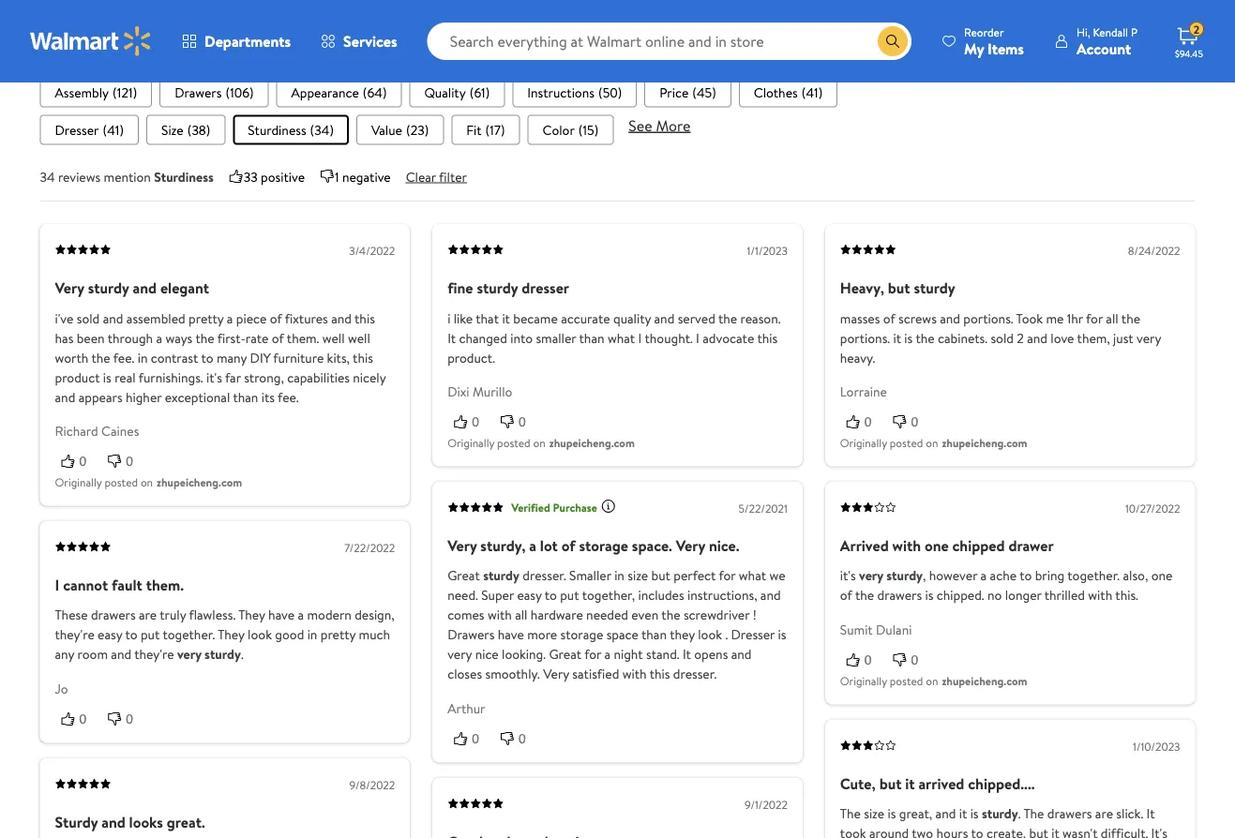 Task type: describe. For each thing, give the bounding box(es) containing it.
a inside dresser. smaller in size but perfect for what we need.  super easy to put together,  includes instructions, and comes with all hardware needed even the screwdriver  ! drawers have more storage space than they look . dresser is very nice looking.  great for a night stand.  it opens and closes smoothly.  very satisfied with this dresser.
[[605, 646, 611, 664]]

pretty inside i've sold and assembled pretty a piece of fixtures and this has been through a ways the first-rate of them. well well worth the fee. in contrast to many diy furniture kits, this product is real furnishings. it's far strong, capabilities nicely and appears higher exceptional than its fee.
[[189, 309, 224, 327]]

it inside . the drawers are slick. it took around two hours to create, but it wasn't difficult. it'
[[1052, 825, 1060, 839]]

sturdy,
[[481, 535, 526, 556]]

looks
[[129, 812, 163, 833]]

but up screws
[[888, 278, 910, 298]]

originally posted on zhupeicheng.com for sturdy
[[840, 435, 1028, 451]]

see more list
[[40, 115, 1196, 145]]

them,
[[1077, 329, 1110, 347]]

it inside masses of screws and portions. took me 1hr for all the portions. it is the cabinets. sold 2 and love them, just very heavy.
[[893, 329, 901, 347]]

list item containing instructions
[[513, 77, 637, 107]]

and left looks
[[101, 812, 125, 833]]

see
[[629, 115, 653, 135]]

with inside , however a ache to bring together. also, one of the drawers is chipped. no longer thrilled with this.
[[1088, 586, 1113, 605]]

very inside dresser. smaller in size but perfect for what we need.  super easy to put together,  includes instructions, and comes with all hardware needed even the screwdriver  ! drawers have more storage space than they look . dresser is very nice looking.  great for a night stand.  it opens and closes smoothly.  very satisfied with this dresser.
[[543, 665, 569, 684]]

with down night
[[623, 665, 647, 684]]

storage inside dresser. smaller in size but perfect for what we need.  super easy to put together,  includes instructions, and comes with all hardware needed even the screwdriver  ! drawers have more storage space than they look . dresser is very nice looking.  great for a night stand.  it opens and closes smoothly.  very satisfied with this dresser.
[[561, 626, 603, 644]]

9/1/2022
[[745, 797, 788, 813]]

34
[[40, 167, 55, 186]]

0 vertical spatial portions.
[[964, 309, 1014, 327]]

0 horizontal spatial .
[[241, 646, 244, 664]]

slick.
[[1117, 805, 1144, 823]]

is up around
[[888, 805, 896, 823]]

needed
[[586, 606, 629, 624]]

are inside . the drawers are slick. it took around two hours to create, but it wasn't difficult. it'
[[1096, 805, 1113, 823]]

kits,
[[327, 348, 350, 367]]

quality
[[613, 309, 651, 327]]

need.
[[448, 586, 478, 605]]

together. inside these drawers are truly flawless. they have a modern design, they're easy to put together. they look good in pretty much any room and they're
[[163, 626, 215, 644]]

what inside dresser. smaller in size but perfect for what we need.  super easy to put together,  includes instructions, and comes with all hardware needed even the screwdriver  ! drawers have more storage space than they look . dresser is very nice looking.  great for a night stand.  it opens and closes smoothly.  very satisfied with this dresser.
[[739, 567, 766, 585]]

$94.45
[[1175, 47, 1203, 60]]

two
[[912, 825, 934, 839]]

worth
[[55, 348, 89, 367]]

all inside dresser. smaller in size but perfect for what we need.  super easy to put together,  includes instructions, and comes with all hardware needed even the screwdriver  ! drawers have more storage space than they look . dresser is very nice looking.  great for a night stand.  it opens and closes smoothly.  very satisfied with this dresser.
[[515, 606, 528, 624]]

0 vertical spatial 2
[[1194, 21, 1200, 37]]

. inside dresser. smaller in size but perfect for what we need.  super easy to put together,  includes instructions, and comes with all hardware needed even the screwdriver  ! drawers have more storage space than they look . dresser is very nice looking.  great for a night stand.  it opens and closes smoothly.  very satisfied with this dresser.
[[726, 626, 728, 644]]

longer
[[1005, 586, 1042, 605]]

richard
[[55, 422, 98, 440]]

1 horizontal spatial for
[[719, 567, 736, 585]]

0 horizontal spatial for
[[585, 646, 601, 664]]

0 horizontal spatial fee.
[[113, 348, 134, 367]]

of inside masses of screws and portions. took me 1hr for all the portions. it is the cabinets. sold 2 and love them, just very heavy.
[[883, 309, 896, 327]]

it up great,
[[905, 774, 915, 794]]

also,
[[1123, 567, 1149, 585]]

list item containing price
[[645, 77, 731, 107]]

purchase
[[553, 499, 597, 515]]

3/4/2022
[[349, 243, 395, 259]]

hours
[[937, 825, 968, 839]]

very down 'truly'
[[177, 646, 201, 664]]

1 well from the left
[[322, 329, 345, 347]]

than inside i've sold and assembled pretty a piece of fixtures and this has been through a ways the first-rate of them. well well worth the fee. in contrast to many diy furniture kits, this product is real furnishings. it's far strong, capabilities nicely and appears higher exceptional than its fee.
[[233, 388, 258, 406]]

clothes
[[754, 83, 798, 101]]

it inside i like that it became accurate quality and served the reason. it changed into smaller than what i thought. i advocate this product.
[[502, 309, 510, 327]]

piece
[[236, 309, 267, 327]]

color (15)
[[543, 120, 599, 139]]

. inside . the drawers are slick. it took around two hours to create, but it wasn't difficult. it'
[[1018, 805, 1021, 823]]

list item containing appearance
[[276, 77, 402, 107]]

contrast
[[151, 348, 198, 367]]

to inside . the drawers are slick. it took around two hours to create, but it wasn't difficult. it'
[[971, 825, 984, 839]]

space
[[607, 626, 639, 644]]

0 horizontal spatial one
[[925, 535, 949, 556]]

into
[[510, 329, 533, 347]]

reorder
[[964, 24, 1004, 40]]

0 horizontal spatial them.
[[146, 575, 184, 595]]

with down super
[[488, 606, 512, 624]]

room
[[77, 646, 108, 664]]

(41) for dresser (41)
[[103, 120, 124, 139]]

1 vertical spatial they
[[218, 626, 245, 644]]

this inside i like that it became accurate quality and served the reason. it changed into smaller than what i thought. i advocate this product.
[[757, 329, 778, 347]]

list item containing dresser
[[40, 115, 139, 145]]

instructions (50)
[[528, 83, 622, 101]]

together. inside , however a ache to bring together. also, one of the drawers is chipped. no longer thrilled with this.
[[1068, 567, 1120, 585]]

list item containing size
[[146, 115, 225, 145]]

rate
[[246, 329, 269, 347]]

flawless.
[[189, 606, 236, 624]]

became
[[513, 309, 558, 327]]

i've sold and assembled pretty a piece of fixtures and this has been through a ways the first-rate of them. well well worth the fee. in contrast to many diy furniture kits, this product is real furnishings. it's far strong, capabilities nicely and appears higher exceptional than its fee.
[[55, 309, 386, 406]]

list item containing assembly
[[40, 77, 152, 107]]

color
[[543, 120, 575, 139]]

cannot
[[63, 575, 108, 595]]

value (23)
[[371, 120, 429, 139]]

than inside i like that it became accurate quality and served the reason. it changed into smaller than what i thought. i advocate this product.
[[579, 329, 605, 347]]

positive
[[261, 167, 305, 186]]

accurate
[[561, 309, 610, 327]]

has
[[55, 329, 73, 347]]

33 positive
[[244, 167, 305, 186]]

much
[[359, 626, 390, 644]]

originally for heavy,
[[840, 435, 887, 451]]

(121)
[[113, 83, 137, 101]]

but right cute, at the bottom
[[880, 774, 902, 794]]

zhupeicheng.com for sturdy
[[942, 435, 1028, 451]]

nice.
[[709, 535, 740, 556]]

8/24/2022
[[1128, 243, 1181, 259]]

sold inside masses of screws and portions. took me 1hr for all the portions. it is the cabinets. sold 2 and love them, just very heavy.
[[991, 329, 1014, 347]]

dixi murillo
[[448, 383, 513, 401]]

ache
[[990, 567, 1017, 585]]

a left ways
[[156, 329, 162, 347]]

arrived
[[919, 774, 965, 794]]

originally posted on zhupeicheng.com for dresser
[[448, 435, 635, 451]]

sturdiness inside list item
[[248, 120, 306, 139]]

p
[[1131, 24, 1138, 40]]

cute,
[[840, 774, 876, 794]]

33
[[244, 167, 258, 186]]

is inside i've sold and assembled pretty a piece of fixtures and this has been through a ways the first-rate of them. well well worth the fee. in contrast to many diy furniture kits, this product is real furnishings. it's far strong, capabilities nicely and appears higher exceptional than its fee.
[[103, 368, 111, 386]]

it up hours
[[959, 805, 967, 823]]

and down product
[[55, 388, 75, 406]]

7/22/2022
[[345, 540, 395, 556]]

(50)
[[598, 83, 622, 101]]

comes
[[448, 606, 485, 624]]

of right piece
[[270, 309, 282, 327]]

them. inside i've sold and assembled pretty a piece of fixtures and this has been through a ways the first-rate of them. well well worth the fee. in contrast to many diy furniture kits, this product is real furnishings. it's far strong, capabilities nicely and appears higher exceptional than its fee.
[[287, 329, 319, 347]]

list item containing value
[[356, 115, 444, 145]]

however
[[929, 567, 978, 585]]

a up first-
[[227, 309, 233, 327]]

far
[[225, 368, 241, 386]]

sturdy up super
[[483, 567, 520, 585]]

thought.
[[645, 329, 693, 347]]

size (38)
[[161, 120, 210, 139]]

(41) for clothes (41)
[[802, 83, 823, 101]]

a left 'lot'
[[529, 535, 537, 556]]

account
[[1077, 38, 1132, 59]]

this inside dresser. smaller in size but perfect for what we need.  super easy to put together,  includes instructions, and comes with all hardware needed even the screwdriver  ! drawers have more storage space than they look . dresser is very nice looking.  great for a night stand.  it opens and closes smoothly.  very satisfied with this dresser.
[[650, 665, 670, 684]]

pretty inside these drawers are truly flawless. they have a modern design, they're easy to put together. they look good in pretty much any room and they're
[[321, 626, 356, 644]]

a inside these drawers are truly flawless. they have a modern design, they're easy to put together. they look good in pretty much any room and they're
[[298, 606, 304, 624]]

sturdy up that
[[477, 278, 518, 298]]

1 horizontal spatial i
[[638, 329, 642, 347]]

have inside dresser. smaller in size but perfect for what we need.  super easy to put together,  includes instructions, and comes with all hardware needed even the screwdriver  ! drawers have more storage space than they look . dresser is very nice looking.  great for a night stand.  it opens and closes smoothly.  very satisfied with this dresser.
[[498, 626, 524, 644]]

bring
[[1035, 567, 1065, 585]]

dresser inside dresser. smaller in size but perfect for what we need.  super easy to put together,  includes instructions, and comes with all hardware needed even the screwdriver  ! drawers have more storage space than they look . dresser is very nice looking.  great for a night stand.  it opens and closes smoothly.  very satisfied with this dresser.
[[731, 626, 775, 644]]

is inside , however a ache to bring together. also, one of the drawers is chipped. no longer thrilled with this.
[[925, 586, 934, 605]]

this up 'nicely'
[[353, 348, 373, 367]]

this right the fixtures
[[355, 309, 375, 327]]

in inside i've sold and assembled pretty a piece of fixtures and this has been through a ways the first-rate of them. well well worth the fee. in contrast to many diy furniture kits, this product is real furnishings. it's far strong, capabilities nicely and appears higher exceptional than its fee.
[[138, 348, 148, 367]]

great inside dresser. smaller in size but perfect for what we need.  super easy to put together,  includes instructions, and comes with all hardware needed even the screwdriver  ! drawers have more storage space than they look . dresser is very nice looking.  great for a night stand.  it opens and closes smoothly.  very satisfied with this dresser.
[[549, 646, 582, 664]]

sturdy and looks great.
[[55, 812, 205, 833]]

clear filter
[[406, 167, 467, 186]]

have inside these drawers are truly flawless. they have a modern design, they're easy to put together. they look good in pretty much any room and they're
[[268, 606, 295, 624]]

the inside i like that it became accurate quality and served the reason. it changed into smaller than what i thought. i advocate this product.
[[718, 309, 737, 327]]

on for dresser
[[533, 435, 546, 451]]

1/10/2023
[[1133, 739, 1181, 755]]

list item containing fit
[[451, 115, 520, 145]]

Search search field
[[427, 23, 912, 60]]

see more button
[[629, 115, 691, 135]]

screws
[[899, 309, 937, 327]]

great,
[[899, 805, 933, 823]]

posted for one
[[890, 673, 923, 689]]

create,
[[987, 825, 1026, 839]]

elegant
[[160, 278, 209, 298]]

even
[[632, 606, 659, 624]]

posted for sturdy
[[890, 435, 923, 451]]

originally for fine
[[448, 435, 495, 451]]

sturdy up "create,"
[[982, 805, 1018, 823]]

the down been
[[91, 348, 110, 367]]

truly
[[160, 606, 186, 624]]

clear filter button
[[406, 167, 467, 186]]

search icon image
[[886, 34, 901, 49]]

sturdy left however
[[887, 567, 923, 585]]

its
[[261, 388, 275, 406]]

departments button
[[167, 19, 306, 64]]

on for one
[[926, 673, 938, 689]]

5/22/2021
[[739, 501, 788, 517]]

and down we
[[761, 586, 781, 605]]

but inside . the drawers are slick. it took around two hours to create, but it wasn't difficult. it'
[[1030, 825, 1049, 839]]

space.
[[632, 535, 673, 556]]

1 horizontal spatial size
[[864, 805, 885, 823]]

sturdy down the flawless.
[[205, 646, 241, 664]]

the inside , however a ache to bring together. also, one of the drawers is chipped. no longer thrilled with this.
[[855, 586, 874, 605]]

appearance
[[291, 83, 359, 101]]

assembly (121)
[[55, 83, 137, 101]]

reorder my items
[[964, 24, 1024, 59]]

the down screws
[[916, 329, 935, 347]]

of right rate at top left
[[272, 329, 284, 347]]

easy for super
[[517, 586, 542, 605]]

dresser inside list item
[[55, 120, 99, 139]]

nicely
[[353, 368, 386, 386]]

it inside dresser. smaller in size but perfect for what we need.  super easy to put together,  includes instructions, and comes with all hardware needed even the screwdriver  ! drawers have more storage space than they look . dresser is very nice looking.  great for a night stand.  it opens and closes smoothly.  very satisfied with this dresser.
[[683, 646, 691, 664]]

and up "cabinets."
[[940, 309, 961, 327]]

2 well from the left
[[348, 329, 370, 347]]

jo
[[55, 680, 68, 698]]

great sturdy
[[448, 567, 520, 585]]

1hr
[[1067, 309, 1083, 327]]

and right the fixtures
[[331, 309, 352, 327]]

one inside , however a ache to bring together. also, one of the drawers is chipped. no longer thrilled with this.
[[1152, 567, 1173, 585]]



Task type: vqa. For each thing, say whether or not it's contained in the screenshot.


Task type: locate. For each thing, give the bounding box(es) containing it.
Walmart Site-Wide search field
[[427, 23, 912, 60]]

verified purchase information image
[[601, 499, 616, 514]]

.
[[726, 626, 728, 644], [241, 646, 244, 664], [1018, 805, 1021, 823]]

zhupeicheng.com for one
[[942, 673, 1028, 689]]

originally for very
[[55, 474, 102, 490]]

0 vertical spatial dresser.
[[523, 567, 566, 585]]

first-
[[217, 329, 246, 347]]

originally
[[448, 435, 495, 451], [840, 435, 887, 451], [55, 474, 102, 490], [840, 673, 887, 689]]

drawers inside list item
[[175, 83, 222, 101]]

2 vertical spatial than
[[642, 626, 667, 644]]

0 horizontal spatial size
[[628, 567, 648, 585]]

2 down the took at top
[[1017, 329, 1024, 347]]

of left screws
[[883, 309, 896, 327]]

0 vertical spatial them.
[[287, 329, 319, 347]]

list item down the drawers (106)
[[146, 115, 225, 145]]

1 horizontal spatial sold
[[991, 329, 1014, 347]]

0 vertical spatial easy
[[517, 586, 542, 605]]

0 vertical spatial they're
[[55, 626, 95, 644]]

0 vertical spatial drawers
[[878, 586, 922, 605]]

and down the took at top
[[1027, 329, 1048, 347]]

arrived with one chipped drawer
[[840, 535, 1054, 556]]

1 horizontal spatial easy
[[517, 586, 542, 605]]

0 button
[[448, 412, 494, 431], [494, 412, 541, 431], [840, 412, 887, 431], [887, 412, 934, 431], [55, 452, 102, 471], [102, 452, 148, 471], [840, 650, 887, 669], [887, 650, 934, 669], [55, 709, 102, 729], [102, 709, 148, 729], [448, 729, 494, 748], [494, 729, 541, 748]]

is down we
[[778, 626, 787, 644]]

1 vertical spatial fee.
[[278, 388, 299, 406]]

2 horizontal spatial it
[[1147, 805, 1155, 823]]

easy up room
[[98, 626, 122, 644]]

it's down the arrived
[[840, 567, 856, 585]]

in
[[138, 348, 148, 367], [615, 567, 625, 585], [307, 626, 317, 644]]

what inside i like that it became accurate quality and served the reason. it changed into smaller than what i thought. i advocate this product.
[[608, 329, 635, 347]]

to right hours
[[971, 825, 984, 839]]

sturdiness (34)
[[248, 120, 334, 139]]

list
[[40, 77, 1196, 107]]

looking.
[[502, 646, 546, 664]]

with left this. on the bottom right of page
[[1088, 586, 1113, 605]]

originally posted on zhupeicheng.com for one
[[840, 673, 1028, 689]]

it down screws
[[893, 329, 901, 347]]

it right that
[[502, 309, 510, 327]]

fee. right its
[[278, 388, 299, 406]]

these
[[55, 606, 88, 624]]

to inside dresser. smaller in size but perfect for what we need.  super easy to put together,  includes instructions, and comes with all hardware needed even the screwdriver  ! drawers have more storage space than they look . dresser is very nice looking.  great for a night stand.  it opens and closes smoothly.  very satisfied with this dresser.
[[545, 586, 557, 605]]

modern
[[307, 606, 352, 624]]

the right ways
[[196, 329, 214, 347]]

but
[[888, 278, 910, 298], [652, 567, 671, 585], [880, 774, 902, 794], [1030, 825, 1049, 839]]

kendall
[[1093, 24, 1129, 40]]

hi,
[[1077, 24, 1091, 40]]

2 look from the left
[[698, 626, 722, 644]]

size
[[628, 567, 648, 585], [864, 805, 885, 823]]

they down the flawless.
[[218, 626, 245, 644]]

1/1/2023
[[747, 243, 788, 259]]

clothes (41)
[[754, 83, 823, 101]]

0 vertical spatial great
[[448, 567, 480, 585]]

0 vertical spatial together.
[[1068, 567, 1120, 585]]

2 vertical spatial for
[[585, 646, 601, 664]]

i
[[638, 329, 642, 347], [696, 329, 700, 347], [55, 575, 59, 595]]

size inside dresser. smaller in size but perfect for what we need.  super easy to put together,  includes instructions, and comes with all hardware needed even the screwdriver  ! drawers have more storage space than they look . dresser is very nice looking.  great for a night stand.  it opens and closes smoothly.  very satisfied with this dresser.
[[628, 567, 648, 585]]

zhupeicheng.com for and
[[157, 474, 242, 490]]

real
[[115, 368, 136, 386]]

mention
[[104, 167, 151, 186]]

storage
[[579, 535, 628, 556], [561, 626, 603, 644]]

pretty down modern
[[321, 626, 356, 644]]

posted for and
[[105, 474, 138, 490]]

list item right (45)
[[739, 77, 838, 107]]

1 horizontal spatial well
[[348, 329, 370, 347]]

stand.
[[646, 646, 680, 664]]

1 vertical spatial drawers
[[91, 606, 136, 624]]

in inside dresser. smaller in size but perfect for what we need.  super easy to put together,  includes instructions, and comes with all hardware needed even the screwdriver  ! drawers have more storage space than they look . dresser is very nice looking.  great for a night stand.  it opens and closes smoothly.  very satisfied with this dresser.
[[615, 567, 625, 585]]

2 horizontal spatial drawers
[[1048, 805, 1092, 823]]

than left its
[[233, 388, 258, 406]]

very up perfect
[[676, 535, 705, 556]]

(41)
[[802, 83, 823, 101], [103, 120, 124, 139]]

portions.
[[964, 309, 1014, 327], [840, 329, 890, 347]]

of inside , however a ache to bring together. also, one of the drawers is chipped. no longer thrilled with this.
[[840, 586, 853, 605]]

the up "create,"
[[1024, 805, 1044, 823]]

0 horizontal spatial dresser.
[[523, 567, 566, 585]]

the down includes
[[662, 606, 681, 624]]

(23)
[[406, 120, 429, 139]]

heavy,
[[840, 278, 885, 298]]

1 vertical spatial dresser.
[[673, 665, 717, 684]]

0 vertical spatial all
[[1106, 309, 1119, 327]]

portions. up "cabinets."
[[964, 309, 1014, 327]]

fit
[[466, 120, 482, 139]]

0 vertical spatial storage
[[579, 535, 628, 556]]

drawers up (38)
[[175, 83, 222, 101]]

easy inside these drawers are truly flawless. they have a modern design, they're easy to put together. they look good in pretty much any room and they're
[[98, 626, 122, 644]]

easy for they're
[[98, 626, 122, 644]]

satisfied
[[573, 665, 619, 684]]

we
[[770, 567, 786, 585]]

0 vertical spatial for
[[1086, 309, 1103, 327]]

1 vertical spatial together.
[[163, 626, 215, 644]]

1 the from the left
[[840, 805, 861, 823]]

a left "ache"
[[981, 567, 987, 585]]

0 horizontal spatial it's
[[206, 368, 222, 386]]

them. up 'truly'
[[146, 575, 184, 595]]

list item up more
[[645, 77, 731, 107]]

to inside i've sold and assembled pretty a piece of fixtures and this has been through a ways the first-rate of them. well well worth the fee. in contrast to many diy furniture kits, this product is real furnishings. it's far strong, capabilities nicely and appears higher exceptional than its fee.
[[201, 348, 213, 367]]

originally posted on zhupeicheng.com down caines
[[55, 474, 242, 490]]

0 horizontal spatial pretty
[[189, 309, 224, 327]]

1 vertical spatial .
[[241, 646, 244, 664]]

and up thought.
[[654, 309, 675, 327]]

very inside dresser. smaller in size but perfect for what we need.  super easy to put together,  includes instructions, and comes with all hardware needed even the screwdriver  ! drawers have more storage space than they look . dresser is very nice looking.  great for a night stand.  it opens and closes smoothly.  very satisfied with this dresser.
[[448, 646, 472, 664]]

list item containing quality
[[409, 77, 505, 107]]

0 horizontal spatial what
[[608, 329, 635, 347]]

it left wasn't
[[1052, 825, 1060, 839]]

1 vertical spatial all
[[515, 606, 528, 624]]

together.
[[1068, 567, 1120, 585], [163, 626, 215, 644]]

sturdiness left (34)
[[248, 120, 306, 139]]

look left good
[[248, 626, 272, 644]]

0 horizontal spatial dresser
[[55, 120, 99, 139]]

to inside these drawers are truly flawless. they have a modern design, they're easy to put together. they look good in pretty much any room and they're
[[125, 626, 138, 644]]

list item up 'color (15)'
[[513, 77, 637, 107]]

2 inside masses of screws and portions. took me 1hr for all the portions. it is the cabinets. sold 2 and love them, just very heavy.
[[1017, 329, 1024, 347]]

look inside these drawers are truly flawless. they have a modern design, they're easy to put together. they look good in pretty much any room and they're
[[248, 626, 272, 644]]

for up instructions,
[[719, 567, 736, 585]]

1 vertical spatial one
[[1152, 567, 1173, 585]]

items
[[988, 38, 1024, 59]]

2 vertical spatial .
[[1018, 805, 1021, 823]]

no
[[988, 586, 1002, 605]]

1 vertical spatial sturdiness
[[154, 167, 214, 186]]

dresser
[[55, 120, 99, 139], [731, 626, 775, 644]]

all inside masses of screws and portions. took me 1hr for all the portions. it is the cabinets. sold 2 and love them, just very heavy.
[[1106, 309, 1119, 327]]

any
[[55, 646, 74, 664]]

a
[[227, 309, 233, 327], [156, 329, 162, 347], [529, 535, 537, 556], [981, 567, 987, 585], [298, 606, 304, 624], [605, 646, 611, 664]]

it's inside i've sold and assembled pretty a piece of fixtures and this has been through a ways the first-rate of them. well well worth the fee. in contrast to many diy furniture kits, this product is real furnishings. it's far strong, capabilities nicely and appears higher exceptional than its fee.
[[206, 368, 222, 386]]

richard caines
[[55, 422, 139, 440]]

drawers (106)
[[175, 83, 254, 101]]

fixtures
[[285, 309, 328, 327]]

easy inside dresser. smaller in size but perfect for what we need.  super easy to put together,  includes instructions, and comes with all hardware needed even the screwdriver  ! drawers have more storage space than they look . dresser is very nice looking.  great for a night stand.  it opens and closes smoothly.  very satisfied with this dresser.
[[517, 586, 542, 605]]

1 vertical spatial it's
[[840, 567, 856, 585]]

sturdy up screws
[[914, 278, 956, 298]]

(34)
[[310, 120, 334, 139]]

very up i've
[[55, 278, 84, 298]]

1 horizontal spatial what
[[739, 567, 766, 585]]

0 vertical spatial what
[[608, 329, 635, 347]]

of right 'lot'
[[562, 535, 576, 556]]

originally down dixi murillo
[[448, 435, 495, 451]]

2 vertical spatial drawers
[[1048, 805, 1092, 823]]

(41) inside see more 'list'
[[103, 120, 124, 139]]

0 vertical spatial pretty
[[189, 309, 224, 327]]

list item
[[40, 77, 152, 107], [160, 77, 269, 107], [276, 77, 402, 107], [409, 77, 505, 107], [513, 77, 637, 107], [645, 77, 731, 107], [739, 77, 838, 107], [40, 115, 139, 145], [146, 115, 225, 145], [233, 115, 349, 145], [356, 115, 444, 145], [451, 115, 520, 145], [528, 115, 614, 145]]

list containing assembly
[[40, 77, 1196, 107]]

posted
[[497, 435, 531, 451], [890, 435, 923, 451], [105, 474, 138, 490], [890, 673, 923, 689]]

but inside dresser. smaller in size but perfect for what we need.  super easy to put together,  includes instructions, and comes with all hardware needed even the screwdriver  ! drawers have more storage space than they look . dresser is very nice looking.  great for a night stand.  it opens and closes smoothly.  very satisfied with this dresser.
[[652, 567, 671, 585]]

in down through
[[138, 348, 148, 367]]

i down served
[[696, 329, 700, 347]]

to up longer
[[1020, 567, 1032, 585]]

0 horizontal spatial the
[[840, 805, 861, 823]]

0 horizontal spatial easy
[[98, 626, 122, 644]]

0 horizontal spatial (41)
[[103, 120, 124, 139]]

0 horizontal spatial well
[[322, 329, 345, 347]]

0 vertical spatial dresser
[[55, 120, 99, 139]]

dulani
[[876, 621, 912, 639]]

0 vertical spatial (41)
[[802, 83, 823, 101]]

2 horizontal spatial for
[[1086, 309, 1103, 327]]

is left the real
[[103, 368, 111, 386]]

a inside , however a ache to bring together. also, one of the drawers is chipped. no longer thrilled with this.
[[981, 567, 987, 585]]

originally posted on zhupeicheng.com for and
[[55, 474, 242, 490]]

it's very sturdy
[[840, 567, 923, 585]]

1 horizontal spatial all
[[1106, 309, 1119, 327]]

and inside these drawers are truly flawless. they have a modern design, they're easy to put together. they look good in pretty much any room and they're
[[111, 646, 131, 664]]

1 horizontal spatial dresser
[[731, 626, 775, 644]]

is down chipped.... in the right of the page
[[971, 805, 979, 823]]

0 horizontal spatial portions.
[[840, 329, 890, 347]]

1 horizontal spatial it's
[[840, 567, 856, 585]]

!
[[753, 606, 757, 624]]

super
[[481, 586, 514, 605]]

1 horizontal spatial have
[[498, 626, 524, 644]]

is inside masses of screws and portions. took me 1hr for all the portions. it is the cabinets. sold 2 and love them, just very heavy.
[[905, 329, 913, 347]]

1 horizontal spatial look
[[698, 626, 722, 644]]

drawers down comes
[[448, 626, 495, 644]]

is inside dresser. smaller in size but perfect for what we need.  super easy to put together,  includes instructions, and comes with all hardware needed even the screwdriver  ! drawers have more storage space than they look . dresser is very nice looking.  great for a night stand.  it opens and closes smoothly.  very satisfied with this dresser.
[[778, 626, 787, 644]]

arrived
[[840, 535, 889, 556]]

opens
[[694, 646, 728, 664]]

to
[[201, 348, 213, 367], [1020, 567, 1032, 585], [545, 586, 557, 605], [125, 626, 138, 644], [971, 825, 984, 839]]

the up advocate
[[718, 309, 737, 327]]

1 vertical spatial them.
[[146, 575, 184, 595]]

1 horizontal spatial pretty
[[321, 626, 356, 644]]

drawers inside these drawers are truly flawless. they have a modern design, they're easy to put together. they look good in pretty much any room and they're
[[91, 606, 136, 624]]

,
[[923, 567, 926, 585]]

storage down hardware
[[561, 626, 603, 644]]

0 horizontal spatial in
[[138, 348, 148, 367]]

2 vertical spatial it
[[1147, 805, 1155, 823]]

1 horizontal spatial put
[[560, 586, 579, 605]]

2 horizontal spatial i
[[696, 329, 700, 347]]

a up good
[[298, 606, 304, 624]]

them. down the fixtures
[[287, 329, 319, 347]]

on for sturdy
[[926, 435, 938, 451]]

more
[[656, 115, 691, 135]]

0 vertical spatial in
[[138, 348, 148, 367]]

0 horizontal spatial it
[[448, 329, 456, 347]]

this.
[[1116, 586, 1139, 605]]

1 vertical spatial drawers
[[448, 626, 495, 644]]

put inside dresser. smaller in size but perfect for what we need.  super easy to put together,  includes instructions, and comes with all hardware needed even the screwdriver  ! drawers have more storage space than they look . dresser is very nice looking.  great for a night stand.  it opens and closes smoothly.  very satisfied with this dresser.
[[560, 586, 579, 605]]

great up the need.
[[448, 567, 480, 585]]

list item containing color
[[528, 115, 614, 145]]

0 vertical spatial it
[[448, 329, 456, 347]]

smaller
[[569, 567, 611, 585]]

0 vertical spatial it's
[[206, 368, 222, 386]]

0 vertical spatial they
[[238, 606, 265, 624]]

list item containing drawers
[[160, 77, 269, 107]]

1 horizontal spatial portions.
[[964, 309, 1014, 327]]

than down accurate
[[579, 329, 605, 347]]

difficult.
[[1101, 825, 1148, 839]]

departments
[[204, 31, 291, 52]]

and right room
[[111, 646, 131, 664]]

drawers inside , however a ache to bring together. also, one of the drawers is chipped. no longer thrilled with this.
[[878, 586, 922, 605]]

for inside masses of screws and portions. took me 1hr for all the portions. it is the cabinets. sold 2 and love them, just very heavy.
[[1086, 309, 1103, 327]]

1 vertical spatial they're
[[134, 646, 174, 664]]

list item up positive
[[233, 115, 349, 145]]

more
[[527, 626, 557, 644]]

i've
[[55, 309, 74, 327]]

1 vertical spatial than
[[233, 388, 258, 406]]

fault
[[112, 575, 142, 595]]

what left we
[[739, 567, 766, 585]]

than inside dresser. smaller in size but perfect for what we need.  super easy to put together,  includes instructions, and comes with all hardware needed even the screwdriver  ! drawers have more storage space than they look . dresser is very nice looking.  great for a night stand.  it opens and closes smoothly.  very satisfied with this dresser.
[[642, 626, 667, 644]]

it down the they
[[683, 646, 691, 664]]

1 horizontal spatial they're
[[134, 646, 174, 664]]

(17)
[[486, 120, 505, 139]]

1 vertical spatial have
[[498, 626, 524, 644]]

2 vertical spatial in
[[307, 626, 317, 644]]

0 horizontal spatial i
[[55, 575, 59, 595]]

originally posted on zhupeicheng.com down "lorraine" in the right top of the page
[[840, 435, 1028, 451]]

1 horizontal spatial them.
[[287, 329, 319, 347]]

with up it's very sturdy
[[893, 535, 921, 556]]

very up great sturdy
[[448, 535, 477, 556]]

list item containing clothes
[[739, 77, 838, 107]]

dresser. down 'lot'
[[523, 567, 566, 585]]

exceptional
[[165, 388, 230, 406]]

they
[[670, 626, 695, 644]]

(45)
[[693, 83, 716, 101]]

originally down "lorraine" in the right top of the page
[[840, 435, 887, 451]]

sold right "cabinets."
[[991, 329, 1014, 347]]

filter
[[439, 167, 467, 186]]

walmart image
[[30, 26, 152, 56]]

2 the from the left
[[1024, 805, 1044, 823]]

the inside . the drawers are slick. it took around two hours to create, but it wasn't difficult. it'
[[1024, 805, 1044, 823]]

and right opens on the right
[[731, 646, 752, 664]]

is
[[905, 329, 913, 347], [103, 368, 111, 386], [925, 586, 934, 605], [778, 626, 787, 644], [888, 805, 896, 823], [971, 805, 979, 823]]

reviews
[[58, 167, 101, 186]]

verified
[[511, 499, 550, 515]]

and up hours
[[936, 805, 956, 823]]

1 look from the left
[[248, 626, 272, 644]]

drawers inside dresser. smaller in size but perfect for what we need.  super easy to put together,  includes instructions, and comes with all hardware needed even the screwdriver  ! drawers have more storage space than they look . dresser is very nice looking.  great for a night stand.  it opens and closes smoothly.  very satisfied with this dresser.
[[448, 626, 495, 644]]

this down stand.
[[650, 665, 670, 684]]

originally for arrived
[[840, 673, 887, 689]]

reason.
[[741, 309, 781, 327]]

it inside i like that it became accurate quality and served the reason. it changed into smaller than what i thought. i advocate this product.
[[448, 329, 456, 347]]

sturdiness
[[248, 120, 306, 139], [154, 167, 214, 186]]

pretty up first-
[[189, 309, 224, 327]]

2 horizontal spatial .
[[1018, 805, 1021, 823]]

heavy, but sturdy
[[840, 278, 956, 298]]

put for smaller
[[560, 586, 579, 605]]

the
[[840, 805, 861, 823], [1024, 805, 1044, 823]]

one right also,
[[1152, 567, 1173, 585]]

heavy.
[[840, 348, 876, 367]]

but up includes
[[652, 567, 671, 585]]

served
[[678, 309, 716, 327]]

very down 'looking.'
[[543, 665, 569, 684]]

1 horizontal spatial fee.
[[278, 388, 299, 406]]

0 vertical spatial fee.
[[113, 348, 134, 367]]

with
[[893, 535, 921, 556], [1088, 586, 1113, 605], [488, 606, 512, 624], [623, 665, 647, 684]]

1 vertical spatial are
[[1096, 805, 1113, 823]]

0 horizontal spatial 2
[[1017, 329, 1024, 347]]

list item up fit
[[409, 77, 505, 107]]

in inside these drawers are truly flawless. they have a modern design, they're easy to put together. they look good in pretty much any room and they're
[[307, 626, 317, 644]]

it inside . the drawers are slick. it took around two hours to create, but it wasn't difficult. it'
[[1147, 805, 1155, 823]]

1 vertical spatial put
[[141, 626, 160, 644]]

dresser. down opens on the right
[[673, 665, 717, 684]]

and up assembled
[[133, 278, 157, 298]]

1 horizontal spatial .
[[726, 626, 728, 644]]

smaller
[[536, 329, 576, 347]]

list item up dresser (41)
[[40, 77, 152, 107]]

they're
[[55, 626, 95, 644], [134, 646, 174, 664]]

they right the flawless.
[[238, 606, 265, 624]]

the up 'just'
[[1122, 309, 1141, 327]]

zhupeicheng.com for dresser
[[549, 435, 635, 451]]

sturdy up been
[[88, 278, 129, 298]]

0 horizontal spatial have
[[268, 606, 295, 624]]

the
[[718, 309, 737, 327], [1122, 309, 1141, 327], [196, 329, 214, 347], [916, 329, 935, 347], [91, 348, 110, 367], [855, 586, 874, 605], [662, 606, 681, 624]]

hardware
[[531, 606, 583, 624]]

look inside dresser. smaller in size but perfect for what we need.  super easy to put together,  includes instructions, and comes with all hardware needed even the screwdriver  ! drawers have more storage space than they look . dresser is very nice looking.  great for a night stand.  it opens and closes smoothly.  very satisfied with this dresser.
[[698, 626, 722, 644]]

very inside masses of screws and portions. took me 1hr for all the portions. it is the cabinets. sold 2 and love them, just very heavy.
[[1137, 329, 1161, 347]]

are inside these drawers are truly flawless. they have a modern design, they're easy to put together. they look good in pretty much any room and they're
[[139, 606, 157, 624]]

drawers inside . the drawers are slick. it took around two hours to create, but it wasn't difficult. it'
[[1048, 805, 1092, 823]]

to inside , however a ache to bring together. also, one of the drawers is chipped. no longer thrilled with this.
[[1020, 567, 1032, 585]]

1 horizontal spatial in
[[307, 626, 317, 644]]

negative
[[342, 167, 391, 186]]

(41) down '(121)'
[[103, 120, 124, 139]]

originally down the sumit
[[840, 673, 887, 689]]

is down ,
[[925, 586, 934, 605]]

verified purchase
[[511, 499, 597, 515]]

list item up (34)
[[276, 77, 402, 107]]

services button
[[306, 19, 412, 64]]

this down reason.
[[757, 329, 778, 347]]

one up ,
[[925, 535, 949, 556]]

0 horizontal spatial sturdiness
[[154, 167, 214, 186]]

1 horizontal spatial 2
[[1194, 21, 1200, 37]]

1 vertical spatial portions.
[[840, 329, 890, 347]]

sold inside i've sold and assembled pretty a piece of fixtures and this has been through a ways the first-rate of them. well well worth the fee. in contrast to many diy furniture kits, this product is real furnishings. it's far strong, capabilities nicely and appears higher exceptional than its fee.
[[77, 309, 100, 327]]

product.
[[448, 348, 495, 367]]

1 vertical spatial easy
[[98, 626, 122, 644]]

quality
[[424, 83, 466, 101]]

0 vertical spatial drawers
[[175, 83, 222, 101]]

drawer
[[1009, 535, 1054, 556]]

1 vertical spatial storage
[[561, 626, 603, 644]]

than up stand.
[[642, 626, 667, 644]]

portions. down masses
[[840, 329, 890, 347]]

are left 'truly'
[[139, 606, 157, 624]]

0 vertical spatial .
[[726, 626, 728, 644]]

size up includes
[[628, 567, 648, 585]]

1 vertical spatial sold
[[991, 329, 1014, 347]]

1 horizontal spatial sturdiness
[[248, 120, 306, 139]]

to down fault
[[125, 626, 138, 644]]

look
[[248, 626, 272, 644], [698, 626, 722, 644]]

1 vertical spatial 2
[[1017, 329, 1024, 347]]

list item containing sturdiness
[[233, 115, 349, 145]]

1 horizontal spatial than
[[579, 329, 605, 347]]

very down the arrived
[[859, 567, 884, 585]]

assembled
[[126, 309, 185, 327]]

put inside these drawers are truly flawless. they have a modern design, they're easy to put together. they look good in pretty much any room and they're
[[141, 626, 160, 644]]

dresser down the assembly
[[55, 120, 99, 139]]

great down the more
[[549, 646, 582, 664]]

very
[[1137, 329, 1161, 347], [859, 567, 884, 585], [177, 646, 201, 664], [448, 646, 472, 664]]

and up through
[[103, 309, 123, 327]]

on for and
[[141, 474, 153, 490]]

(41) inside list
[[802, 83, 823, 101]]

is down screws
[[905, 329, 913, 347]]

look up opens on the right
[[698, 626, 722, 644]]

put for drawers
[[141, 626, 160, 644]]

posted for dresser
[[497, 435, 531, 451]]

and inside i like that it became accurate quality and served the reason. it changed into smaller than what i thought. i advocate this product.
[[654, 309, 675, 327]]

the inside dresser. smaller in size but perfect for what we need.  super easy to put together,  includes instructions, and comes with all hardware needed even the screwdriver  ! drawers have more storage space than they look . dresser is very nice looking.  great for a night stand.  it opens and closes smoothly.  very satisfied with this dresser.
[[662, 606, 681, 624]]



